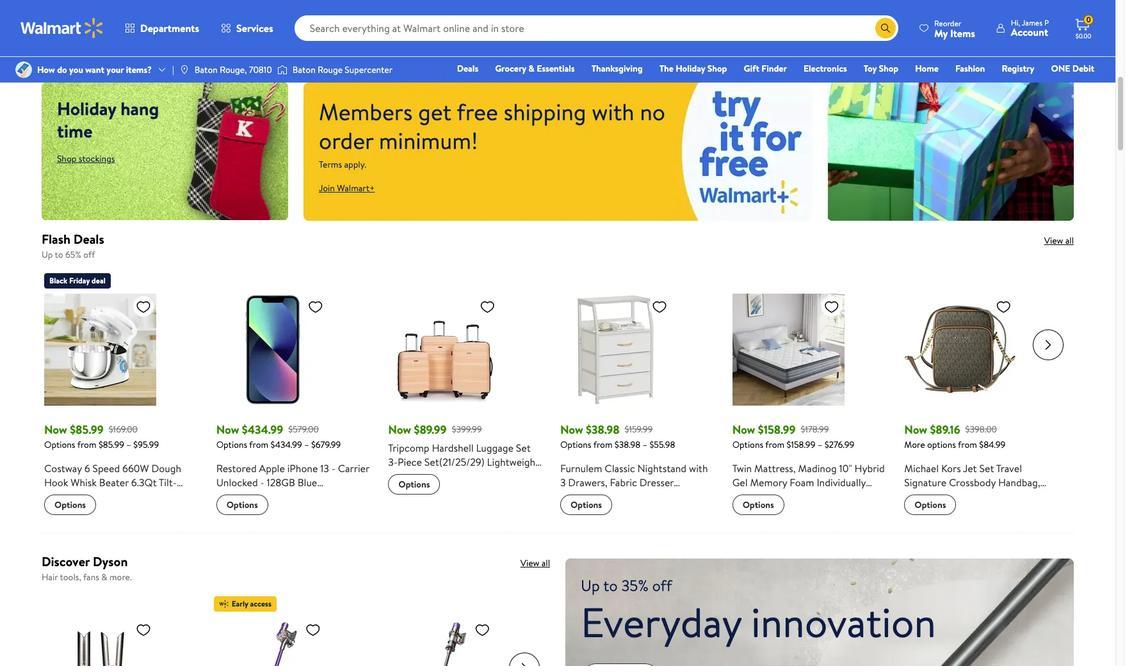 Task type: vqa. For each thing, say whether or not it's contained in the screenshot.
ONE
yes



Task type: locate. For each thing, give the bounding box(es) containing it.
from inside 'now $158.99 $178.99 options from $158.99 – $276.99'
[[766, 439, 785, 452]]

hook
[[44, 476, 68, 490]]

drawers,
[[568, 476, 608, 490]]

time
[[57, 118, 93, 143]]

1 horizontal spatial walmart+
[[1057, 80, 1095, 93]]

p
[[1045, 17, 1049, 28]]

deals left grocery
[[457, 62, 479, 75]]

 image right 70810
[[277, 63, 287, 76]]

black friday deal
[[49, 275, 106, 286]]

& right fans
[[101, 571, 107, 584]]

storage
[[643, 490, 678, 504]]

one
[[1051, 62, 1071, 75]]

how
[[37, 63, 55, 76]]

gift finder
[[744, 62, 787, 75]]

1 vertical spatial all
[[542, 557, 550, 570]]

walmart+ down one debit link
[[1057, 80, 1095, 93]]

options inside costway 6 speed 660w dough hook whisk beater 6.3qt tilt- head food stand mixer white options
[[54, 499, 86, 512]]

memory
[[750, 476, 788, 490]]

$434.99 up apple at the left of the page
[[242, 422, 283, 438]]

$38.98 left the $159.99
[[586, 422, 620, 438]]

from inside now $434.99 $579.00 options from $434.99 – $679.99
[[249, 439, 269, 452]]

jet
[[963, 462, 977, 476]]

deal
[[92, 275, 106, 286]]

2 – from the left
[[304, 439, 309, 452]]

with right table
[[678, 504, 697, 518]]

1 horizontal spatial white
[[615, 518, 641, 532]]

product group
[[44, 268, 198, 518], [216, 268, 370, 518], [388, 268, 543, 518], [560, 268, 715, 532], [733, 268, 887, 518], [905, 268, 1059, 518], [214, 592, 365, 667]]

4 now from the left
[[560, 422, 583, 438]]

now for $158.99
[[733, 422, 756, 438]]

1 horizontal spatial all
[[1066, 234, 1074, 247]]

options link down memory
[[733, 495, 785, 516]]

0 horizontal spatial travel
[[478, 470, 504, 484]]

0 vertical spatial set
[[516, 441, 531, 455]]

all for dyson
[[542, 557, 550, 570]]

all
[[1066, 234, 1074, 247], [542, 557, 550, 570]]

now up furnulem
[[560, 422, 583, 438]]

6
[[84, 462, 90, 476]]

the holiday shop
[[660, 62, 727, 75]]

0 horizontal spatial white
[[150, 490, 176, 504]]

1 vertical spatial white
[[615, 518, 641, 532]]

& right grocery
[[529, 62, 535, 75]]

options up costway
[[44, 439, 75, 452]]

innerspring
[[766, 490, 816, 504]]

1 horizontal spatial deals
[[457, 62, 479, 75]]

baton rouge supercenter
[[293, 63, 393, 76]]

options up restored in the bottom left of the page
[[216, 439, 247, 452]]

0 vertical spatial $158.99
[[758, 422, 796, 438]]

departments
[[140, 21, 199, 35]]

options up furnulem
[[560, 439, 592, 452]]

(refurbished)
[[216, 490, 277, 504]]

from up 'mattress,' at the bottom right of the page
[[766, 439, 785, 452]]

– down the $159.99
[[643, 439, 648, 452]]

tower,
[[680, 490, 709, 504]]

product group containing now $434.99
[[216, 268, 370, 518]]

michael kors jet set travel signature crossbody handbag, female options
[[905, 462, 1041, 512]]

classic
[[605, 462, 635, 476]]

dyson v11 extra cordless vacuum cleaner | iron | new image
[[383, 617, 495, 667]]

1 horizontal spatial -
[[332, 462, 336, 476]]

options down memory
[[743, 499, 774, 512]]

1 horizontal spatial view all
[[1045, 234, 1074, 247]]

– for $158.99
[[818, 439, 823, 452]]

off
[[83, 248, 95, 261]]

0 horizontal spatial view all link
[[521, 557, 550, 570]]

0 horizontal spatial view
[[521, 557, 540, 570]]

options down "unlocked"
[[227, 499, 258, 512]]

$434.99 down the $579.00
[[271, 439, 302, 452]]

view all for discover dyson
[[521, 557, 550, 570]]

0 horizontal spatial walmart+
[[337, 182, 375, 194]]

tripcomp hardshell luggage set 3-piece set(21/25/29) lightweight suitcase 4-wheeled travel case(pink) image
[[388, 294, 500, 406]]

fabric
[[610, 476, 637, 490]]

0 vertical spatial twin
[[733, 462, 752, 476]]

debit
[[1073, 62, 1095, 75]]

3 – from the left
[[643, 439, 648, 452]]

baton left the rouge,
[[195, 63, 218, 76]]

set inside now $89.99 $399.99 tripcomp hardshell luggage set 3-piece set(21/25/29) lightweight suitcase 4-wheeled travel case(pink)
[[516, 441, 531, 455]]

now inside 'now $158.99 $178.99 options from $158.99 – $276.99'
[[733, 422, 756, 438]]

add to favorites list, twin mattress, madinog 10" hybrid gel memory foam individually pocket innerspring mattress twin image
[[824, 299, 840, 315]]

hair
[[42, 571, 58, 584]]

foam
[[790, 476, 815, 490]]

– inside now $38.98 $159.99 options from $38.98 – $55.98
[[643, 439, 648, 452]]

view for discover dyson
[[521, 557, 540, 570]]

1 horizontal spatial  image
[[277, 63, 287, 76]]

1 vertical spatial &
[[101, 571, 107, 584]]

shop down time
[[57, 152, 76, 165]]

now inside now $89.99 $399.99 tripcomp hardshell luggage set 3-piece set(21/25/29) lightweight suitcase 4-wheeled travel case(pink)
[[388, 422, 411, 438]]

0 horizontal spatial all
[[542, 557, 550, 570]]

kors
[[942, 462, 961, 476]]

1 vertical spatial twin
[[860, 490, 879, 504]]

now inside now $434.99 $579.00 options from $434.99 – $679.99
[[216, 422, 239, 438]]

3
[[560, 476, 566, 490]]

now $89.99 $399.99 tripcomp hardshell luggage set 3-piece set(21/25/29) lightweight suitcase 4-wheeled travel case(pink)
[[388, 422, 539, 498]]

6 now from the left
[[905, 422, 928, 438]]

home link
[[910, 61, 945, 76]]

now for $38.98
[[560, 422, 583, 438]]

$434.99
[[242, 422, 283, 438], [271, 439, 302, 452]]

128gb
[[267, 476, 295, 490]]

early
[[232, 599, 248, 610]]

add to favorites list, dyson corrale straightener | nickel/fuchsia | refurbished image
[[136, 622, 151, 638]]

from inside now $85.99 $169.00 options from $85.99 – $95.99
[[77, 439, 96, 452]]

0 horizontal spatial &
[[101, 571, 107, 584]]

- right 13
[[332, 462, 336, 476]]

 image
[[15, 61, 32, 78]]

options link down "unlocked"
[[216, 495, 268, 516]]

5 now from the left
[[733, 422, 756, 438]]

options inside restored apple iphone 13 - carrier unlocked - 128gb blue (refurbished) options
[[227, 499, 258, 512]]

deals up off
[[74, 230, 104, 248]]

now inside now $85.99 $169.00 options from $85.99 – $95.99
[[44, 422, 67, 438]]

set right jet
[[980, 462, 994, 476]]

options down piece
[[399, 479, 430, 491]]

$89.99
[[414, 422, 447, 438]]

travel down luggage
[[478, 470, 504, 484]]

0 vertical spatial holiday
[[676, 62, 706, 75]]

suitcase
[[388, 470, 425, 484]]

more
[[905, 439, 925, 452]]

1 horizontal spatial view all link
[[1045, 234, 1074, 247]]

from for $158.99
[[766, 439, 785, 452]]

to
[[55, 248, 63, 261]]

set inside the michael kors jet set travel signature crossbody handbag, female options
[[980, 462, 994, 476]]

options link down piece
[[388, 475, 440, 495]]

0 vertical spatial view
[[1045, 234, 1064, 247]]

2 baton from the left
[[293, 63, 316, 76]]

from up 'classic'
[[594, 439, 613, 452]]

now $85.99 $169.00 options from $85.99 – $95.99
[[44, 422, 159, 452]]

– inside now $434.99 $579.00 options from $434.99 – $679.99
[[304, 439, 309, 452]]

1 horizontal spatial &
[[529, 62, 535, 75]]

from for $85.99
[[77, 439, 96, 452]]

fans
[[83, 571, 99, 584]]

product group containing now $158.99
[[733, 268, 887, 518]]

shop left gift
[[708, 62, 727, 75]]

1 horizontal spatial travel
[[997, 462, 1022, 476]]

 image
[[277, 63, 287, 76], [179, 65, 190, 75]]

join
[[319, 182, 335, 194]]

– inside now $85.99 $169.00 options from $85.99 – $95.99
[[126, 439, 131, 452]]

apply.
[[344, 158, 366, 171]]

view all link for discover dyson
[[521, 557, 550, 570]]

shop right toy on the top
[[879, 62, 899, 75]]

1 horizontal spatial set
[[980, 462, 994, 476]]

baton left the rouge
[[293, 63, 316, 76]]

twin down hybrid on the right bottom of the page
[[860, 490, 879, 504]]

iphone
[[287, 462, 318, 476]]

from inside now $89.16 $398.00 more options from $84.99
[[958, 439, 977, 452]]

3 from from the left
[[594, 439, 613, 452]]

now up more
[[905, 422, 928, 438]]

1 baton from the left
[[195, 63, 218, 76]]

with left no
[[592, 96, 635, 128]]

1 now from the left
[[44, 422, 67, 438]]

1 vertical spatial set
[[980, 462, 994, 476]]

white right shelf, on the bottom
[[615, 518, 641, 532]]

0 horizontal spatial view all
[[521, 557, 550, 570]]

baton
[[195, 63, 218, 76], [293, 63, 316, 76]]

view for flash deals
[[1045, 234, 1064, 247]]

options down whisk
[[54, 499, 86, 512]]

0 vertical spatial white
[[150, 490, 176, 504]]

with up tower,
[[689, 462, 708, 476]]

0 horizontal spatial baton
[[195, 63, 218, 76]]

costway 6 speed 660w dough hook whisk beater 6.3qt tilt-head food stand mixer white image
[[44, 294, 156, 406]]

1 horizontal spatial twin
[[860, 490, 879, 504]]

white right mixer
[[150, 490, 176, 504]]

1 – from the left
[[126, 439, 131, 452]]

james
[[1022, 17, 1043, 28]]

4 – from the left
[[818, 439, 823, 452]]

1 horizontal spatial shop
[[708, 62, 727, 75]]

$158.99 down the $178.99
[[787, 439, 816, 452]]

the
[[660, 62, 674, 75]]

$85.99 down $169.00
[[99, 439, 124, 452]]

0 vertical spatial $85.99
[[70, 422, 104, 438]]

wheeled
[[437, 470, 476, 484]]

3 now from the left
[[388, 422, 411, 438]]

travel down $84.99
[[997, 462, 1022, 476]]

0 horizontal spatial shop
[[57, 152, 76, 165]]

– down the $178.99
[[818, 439, 823, 452]]

0 vertical spatial all
[[1066, 234, 1074, 247]]

discover dyson hair tools, fans & more.
[[42, 553, 132, 584]]

view all
[[1045, 234, 1074, 247], [521, 557, 550, 570]]

– for $434.99
[[304, 439, 309, 452]]

holiday inside holiday hang time
[[57, 96, 116, 121]]

costway
[[44, 462, 82, 476]]

supercenter
[[345, 63, 393, 76]]

next slide for hero3across list image
[[509, 653, 540, 667]]

$38.98 down the $159.99
[[615, 439, 641, 452]]

2 now from the left
[[216, 422, 239, 438]]

now up costway
[[44, 422, 67, 438]]

toy shop link
[[858, 61, 905, 76]]

add to favorites list, dyson v11 extra cordless vacuum cleaner | iron | new image
[[475, 622, 490, 638]]

essentials
[[537, 62, 575, 75]]

holiday
[[676, 62, 706, 75], [57, 96, 116, 121]]

holiday right the on the right top of page
[[676, 62, 706, 75]]

0 vertical spatial walmart+
[[1057, 80, 1095, 93]]

1 vertical spatial view all
[[521, 557, 550, 570]]

how do you want your items?
[[37, 63, 152, 76]]

 image right |
[[179, 65, 190, 75]]

items
[[951, 26, 975, 40]]

0 vertical spatial with
[[592, 96, 635, 128]]

options down signature
[[915, 499, 946, 512]]

gift finder link
[[738, 61, 793, 76]]

view all for flash deals
[[1045, 234, 1074, 247]]

twin up pocket
[[733, 462, 752, 476]]

now inside now $38.98 $159.99 options from $38.98 – $55.98
[[560, 422, 583, 438]]

0 horizontal spatial holiday
[[57, 96, 116, 121]]

$84.99
[[980, 439, 1006, 452]]

0 vertical spatial $38.98
[[586, 422, 620, 438]]

1 from from the left
[[77, 439, 96, 452]]

you
[[69, 63, 83, 76]]

add to favorites list, dyson v8 origin  cordless vacuum | purple | new image
[[305, 622, 321, 638]]

0 horizontal spatial -
[[260, 476, 264, 490]]

with
[[592, 96, 635, 128], [689, 462, 708, 476], [678, 504, 697, 518]]

1 horizontal spatial view
[[1045, 234, 1064, 247]]

free
[[457, 96, 498, 128]]

furnulem classic nightstand with 3 drawers, fabric dresser organizer vertical storage tower, stable bedroom end table with open shelf, white image
[[560, 294, 673, 406]]

set right luggage
[[516, 441, 531, 455]]

– inside 'now $158.99 $178.99 options from $158.99 – $276.99'
[[818, 439, 823, 452]]

$85.99 left $169.00
[[70, 422, 104, 438]]

account
[[1011, 25, 1049, 39]]

1 vertical spatial deals
[[74, 230, 104, 248]]

baton for baton rouge supercenter
[[293, 63, 316, 76]]

walmart+ down apply.
[[337, 182, 375, 194]]

4 from from the left
[[766, 439, 785, 452]]

options inside now $434.99 $579.00 options from $434.99 – $679.99
[[216, 439, 247, 452]]

0 horizontal spatial set
[[516, 441, 531, 455]]

with inside members get free shipping with no order minimum! terms apply.
[[592, 96, 635, 128]]

1 horizontal spatial baton
[[293, 63, 316, 76]]

$399.99
[[452, 423, 482, 436]]

options down drawers,
[[571, 499, 602, 512]]

now up restored in the bottom left of the page
[[216, 422, 239, 438]]

1 vertical spatial view
[[521, 557, 540, 570]]

now up tripcomp
[[388, 422, 411, 438]]

now inside now $89.16 $398.00 more options from $84.99
[[905, 422, 928, 438]]

$158.99 left the $178.99
[[758, 422, 796, 438]]

gel
[[733, 476, 748, 490]]

deals
[[457, 62, 479, 75], [74, 230, 104, 248]]

- left 128gb
[[260, 476, 264, 490]]

gift
[[744, 62, 760, 75]]

holiday down "how do you want your items?"
[[57, 96, 116, 121]]

&
[[529, 62, 535, 75], [101, 571, 107, 584]]

0 vertical spatial view all link
[[1045, 234, 1074, 247]]

1 vertical spatial view all link
[[521, 557, 550, 570]]

$276.99
[[825, 439, 855, 452]]

– down $169.00
[[126, 439, 131, 452]]

1 vertical spatial $434.99
[[271, 439, 302, 452]]

from
[[77, 439, 96, 452], [249, 439, 269, 452], [594, 439, 613, 452], [766, 439, 785, 452], [958, 439, 977, 452]]

now up 'mattress,' at the bottom right of the page
[[733, 422, 756, 438]]

options up 'mattress,' at the bottom right of the page
[[733, 439, 764, 452]]

2 from from the left
[[249, 439, 269, 452]]

1 vertical spatial holiday
[[57, 96, 116, 121]]

product group containing now $89.99
[[388, 268, 543, 518]]

from down $398.00 on the bottom
[[958, 439, 977, 452]]

0 horizontal spatial  image
[[179, 65, 190, 75]]

from up apple at the left of the page
[[249, 439, 269, 452]]

from up "6"
[[77, 439, 96, 452]]

0 vertical spatial view all
[[1045, 234, 1074, 247]]

case(pink)
[[388, 484, 436, 498]]

blue
[[298, 476, 317, 490]]

registry
[[1002, 62, 1035, 75]]

from inside now $38.98 $159.99 options from $38.98 – $55.98
[[594, 439, 613, 452]]

1 vertical spatial $158.99
[[787, 439, 816, 452]]

options inside 'now $158.99 $178.99 options from $158.99 – $276.99'
[[733, 439, 764, 452]]

$85.99
[[70, 422, 104, 438], [99, 439, 124, 452]]

$159.99
[[625, 423, 653, 436]]

next slide for flash deals list image
[[1033, 330, 1064, 361]]

& inside discover dyson hair tools, fans & more.
[[101, 571, 107, 584]]

$95.99
[[133, 439, 159, 452]]

$38.98
[[586, 422, 620, 438], [615, 439, 641, 452]]

5 from from the left
[[958, 439, 977, 452]]

mattress
[[818, 490, 857, 504]]

– down the $579.00
[[304, 439, 309, 452]]

0 horizontal spatial deals
[[74, 230, 104, 248]]



Task type: describe. For each thing, give the bounding box(es) containing it.
madinog
[[799, 462, 837, 476]]

0 vertical spatial &
[[529, 62, 535, 75]]

dyson
[[93, 553, 128, 571]]

toy shop
[[864, 62, 899, 75]]

tools,
[[60, 571, 81, 584]]

toy
[[864, 62, 877, 75]]

one debit link
[[1046, 61, 1101, 76]]

deals link
[[451, 61, 484, 76]]

stable
[[560, 504, 588, 518]]

furnulem
[[560, 462, 602, 476]]

|
[[172, 63, 174, 76]]

finder
[[762, 62, 787, 75]]

restored apple iphone 13 - carrier unlocked - 128gb blue (refurbished) image
[[216, 294, 328, 406]]

travel inside the michael kors jet set travel signature crossbody handbag, female options
[[997, 462, 1022, 476]]

flash deals up to 65% off
[[42, 230, 104, 261]]

walmart image
[[20, 18, 104, 38]]

minimum!
[[379, 125, 478, 157]]

from for $38.98
[[594, 439, 613, 452]]

add to favorites list, tripcomp hardshell luggage set 3-piece set(21/25/29) lightweight suitcase 4-wheeled travel case(pink) image
[[480, 299, 495, 315]]

options
[[928, 439, 956, 452]]

nightstand
[[638, 462, 687, 476]]

crossbody
[[949, 476, 996, 490]]

whisk
[[71, 476, 97, 490]]

 image for baton rouge, 70810
[[179, 65, 190, 75]]

access
[[250, 599, 272, 610]]

1 vertical spatial $85.99
[[99, 439, 124, 452]]

hybrid
[[855, 462, 885, 476]]

flash
[[42, 230, 71, 248]]

hi, james p account
[[1011, 17, 1049, 39]]

innovation
[[751, 594, 937, 651]]

now $89.16 $398.00 more options from $84.99
[[905, 422, 1006, 452]]

baton for baton rouge, 70810
[[195, 63, 218, 76]]

2 vertical spatial with
[[678, 504, 697, 518]]

2 horizontal spatial shop
[[879, 62, 899, 75]]

from for $434.99
[[249, 439, 269, 452]]

add to favorites list, michael kors jet set travel signature crossbody handbag, female image
[[996, 299, 1012, 315]]

speed
[[93, 462, 120, 476]]

now for $89.99
[[388, 422, 411, 438]]

walmart+ inside one debit walmart+
[[1057, 80, 1095, 93]]

reorder my items
[[935, 18, 975, 40]]

$0.00
[[1076, 31, 1092, 40]]

early access
[[232, 599, 272, 610]]

now for $85.99
[[44, 422, 67, 438]]

mixer
[[123, 490, 148, 504]]

baton rouge, 70810
[[195, 63, 272, 76]]

carrier
[[338, 462, 370, 476]]

piece
[[398, 455, 422, 470]]

product group containing now $89.16
[[905, 268, 1059, 518]]

now for $434.99
[[216, 422, 239, 438]]

electronics
[[804, 62, 847, 75]]

add to favorites list, restored apple iphone 13 - carrier unlocked - 128gb blue (refurbished) image
[[308, 299, 323, 315]]

fashion link
[[950, 61, 991, 76]]

options link down drawers,
[[560, 495, 612, 516]]

options inside the michael kors jet set travel signature crossbody handbag, female options
[[915, 499, 946, 512]]

tilt-
[[159, 476, 177, 490]]

bedroom
[[590, 504, 631, 518]]

options inside "twin mattress, madinog 10" hybrid gel memory foam individually pocket innerspring mattress twin options"
[[743, 499, 774, 512]]

holiday hang time
[[57, 96, 159, 143]]

Walmart Site-Wide search field
[[294, 15, 899, 41]]

$55.98
[[650, 439, 675, 452]]

tripcomp
[[388, 441, 430, 455]]

head
[[44, 490, 68, 504]]

join walmart+ link
[[319, 182, 375, 194]]

– for $85.99
[[126, 439, 131, 452]]

– for $38.98
[[643, 439, 648, 452]]

0 vertical spatial $434.99
[[242, 422, 283, 438]]

beater
[[99, 476, 129, 490]]

grocery & essentials
[[495, 62, 575, 75]]

product group containing now $38.98
[[560, 268, 715, 532]]

departments button
[[114, 13, 210, 44]]

unlocked
[[216, 476, 258, 490]]

services button
[[210, 13, 284, 44]]

apple
[[259, 462, 285, 476]]

electronics link
[[798, 61, 853, 76]]

michael kors jet set travel signature crossbody handbag, female image
[[905, 294, 1017, 406]]

4-
[[427, 470, 437, 484]]

add to favorites list, furnulem classic nightstand with 3 drawers, fabric dresser organizer vertical storage tower, stable bedroom end table with open shelf, white image
[[652, 299, 667, 315]]

hardshell
[[432, 441, 474, 455]]

now $38.98 $159.99 options from $38.98 – $55.98
[[560, 422, 675, 452]]

travel inside now $89.99 $399.99 tripcomp hardshell luggage set 3-piece set(21/25/29) lightweight suitcase 4-wheeled travel case(pink)
[[478, 470, 504, 484]]

13
[[320, 462, 329, 476]]

hang
[[121, 96, 159, 121]]

view all link for flash deals
[[1045, 234, 1074, 247]]

end
[[634, 504, 651, 518]]

twin mattress, madinog 10" hybrid gel memory foam individually pocket innerspring mattress twin image
[[733, 294, 845, 406]]

mattress,
[[755, 462, 796, 476]]

terms
[[319, 158, 342, 171]]

3-
[[388, 455, 398, 470]]

dyson corrale straightener | nickel/fuchsia | refurbished image
[[44, 617, 156, 667]]

shop stockings
[[57, 152, 115, 165]]

options link down whisk
[[44, 495, 96, 516]]

individually
[[817, 476, 866, 490]]

1 vertical spatial with
[[689, 462, 708, 476]]

all for deals
[[1066, 234, 1074, 247]]

add to favorites list, costway 6 speed 660w dough hook whisk beater 6.3qt tilt-head food stand mixer white image
[[136, 299, 151, 315]]

0 horizontal spatial twin
[[733, 462, 752, 476]]

rouge,
[[220, 63, 247, 76]]

white inside costway 6 speed 660w dough hook whisk beater 6.3qt tilt- head food stand mixer white options
[[150, 490, 176, 504]]

options inside now $38.98 $159.99 options from $38.98 – $55.98
[[560, 439, 592, 452]]

options link down signature
[[905, 495, 957, 516]]

0 vertical spatial deals
[[457, 62, 479, 75]]

1 horizontal spatial holiday
[[676, 62, 706, 75]]

everyday
[[581, 594, 742, 651]]

stockings
[[79, 152, 115, 165]]

services
[[236, 21, 273, 35]]

search icon image
[[881, 23, 891, 33]]

friday
[[69, 275, 90, 286]]

shop stockings link
[[57, 152, 115, 165]]

deals inside flash deals up to 65% off
[[74, 230, 104, 248]]

fashion
[[956, 62, 985, 75]]

1 vertical spatial $38.98
[[615, 439, 641, 452]]

get
[[418, 96, 452, 128]]

options inside now $85.99 $169.00 options from $85.99 – $95.99
[[44, 439, 75, 452]]

product group containing now $85.99
[[44, 268, 198, 518]]

reorder
[[935, 18, 962, 29]]

the holiday shop link
[[654, 61, 733, 76]]

thanksgiving link
[[586, 61, 649, 76]]

items?
[[126, 63, 152, 76]]

members
[[319, 96, 413, 128]]

$169.00
[[109, 423, 138, 436]]

dresser
[[640, 476, 674, 490]]

costway 6 speed 660w dough hook whisk beater 6.3qt tilt- head food stand mixer white options
[[44, 462, 181, 512]]

up
[[42, 248, 53, 261]]

Search search field
[[294, 15, 899, 41]]

 image for baton rouge supercenter
[[277, 63, 287, 76]]

no
[[640, 96, 666, 128]]

dyson v8 origin  cordless vacuum | purple | new image
[[214, 617, 326, 667]]

now $158.99 $178.99 options from $158.99 – $276.99
[[733, 422, 855, 452]]

1 vertical spatial walmart+
[[337, 182, 375, 194]]

product group containing early access
[[214, 592, 365, 667]]

lightweight
[[487, 455, 539, 470]]

now for $89.16
[[905, 422, 928, 438]]

signature
[[905, 476, 947, 490]]

set(21/25/29)
[[425, 455, 485, 470]]

white inside furnulem classic nightstand with 3 drawers, fabric dresser organizer vertical storage tower, stable bedroom end table with open shelf, white
[[615, 518, 641, 532]]

discover
[[42, 553, 90, 571]]



